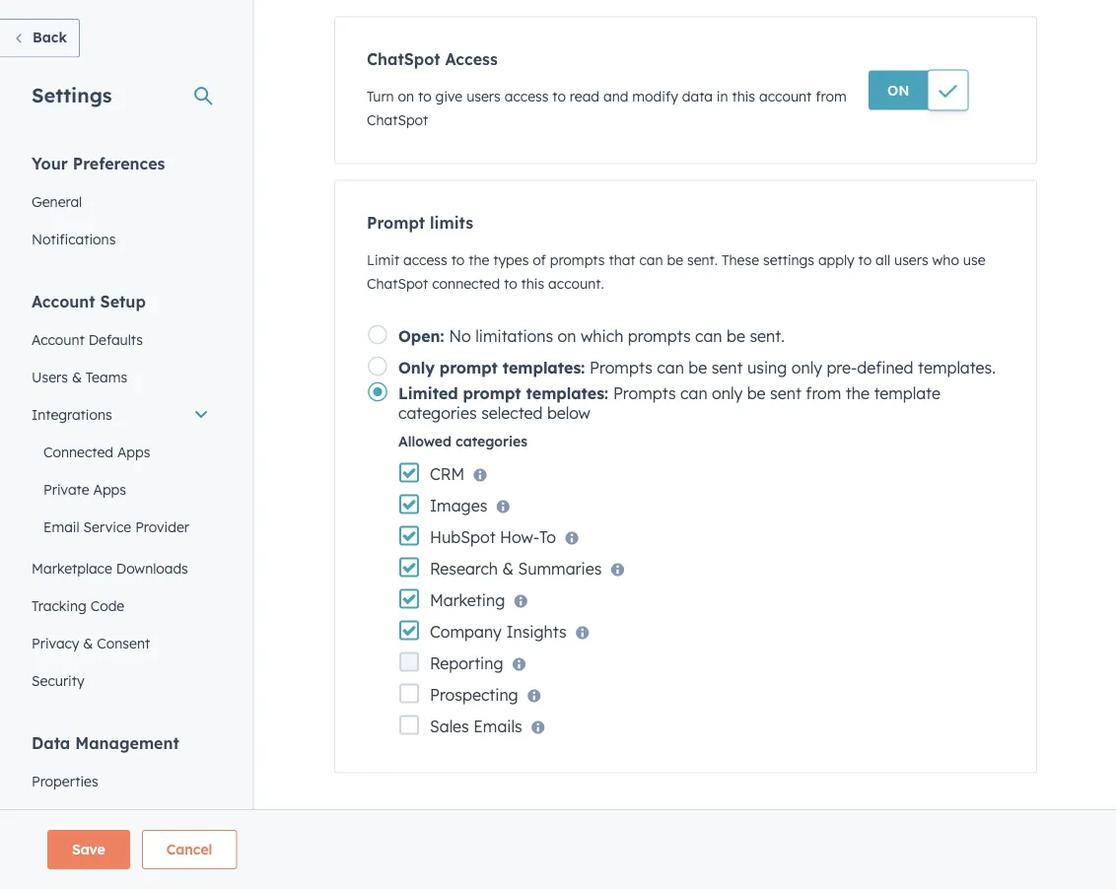 Task type: locate. For each thing, give the bounding box(es) containing it.
security link
[[20, 663, 221, 701]]

account up account defaults
[[32, 292, 95, 312]]

0 vertical spatial templates:
[[503, 359, 585, 379]]

& down how-
[[503, 560, 514, 580]]

can down only prompt templates: prompts can be sent using only pre-defined templates.
[[681, 385, 708, 404]]

categories
[[398, 404, 477, 424], [456, 434, 528, 451]]

0 vertical spatial access
[[505, 89, 549, 106]]

prompt
[[367, 214, 425, 234]]

only prompt templates: prompts can be sent using only pre-defined templates.
[[398, 359, 996, 379]]

1 horizontal spatial users
[[894, 252, 929, 270]]

categories up allowed in the left of the page
[[398, 404, 477, 424]]

sent. left these
[[687, 252, 718, 270]]

0 vertical spatial the
[[469, 252, 489, 270]]

categories inside 'prompts can only be sent from the template categories selected below'
[[398, 404, 477, 424]]

privacy & consent link
[[20, 626, 221, 663]]

1 vertical spatial prompt
[[463, 385, 521, 404]]

from down pre-
[[806, 385, 842, 404]]

templates: down open: no limitations on which prompts can be sent. on the top
[[526, 385, 608, 404]]

prompt limits
[[367, 214, 473, 234]]

be up only prompt templates: prompts can be sent using only pre-defined templates.
[[727, 327, 746, 347]]

1 vertical spatial sent
[[770, 385, 802, 404]]

on
[[887, 83, 910, 101]]

prompt down no
[[440, 359, 498, 379]]

to
[[540, 529, 556, 548]]

open:
[[398, 327, 444, 347]]

apps for connected apps
[[117, 444, 150, 462]]

insights
[[506, 623, 567, 643]]

0 horizontal spatial &
[[72, 369, 82, 387]]

account setup
[[32, 292, 146, 312]]

can
[[640, 252, 663, 270], [695, 327, 722, 347], [657, 359, 684, 379], [681, 385, 708, 404]]

the inside limit access to the types of prompts that can be sent. these settings apply to all users who use chatspot connected to this account.
[[469, 252, 489, 270]]

0 vertical spatial this
[[732, 89, 756, 106]]

the down pre-
[[846, 385, 870, 404]]

access inside turn on to give users access to read and modify data in this account from chatspot
[[505, 89, 549, 106]]

0 horizontal spatial the
[[469, 252, 489, 270]]

settings
[[763, 252, 815, 270]]

only inside 'prompts can only be sent from the template categories selected below'
[[712, 385, 743, 404]]

access down prompt limits
[[403, 252, 447, 270]]

prompts up only prompt templates: prompts can be sent using only pre-defined templates.
[[628, 327, 691, 347]]

2 horizontal spatial &
[[503, 560, 514, 580]]

email service provider
[[43, 519, 189, 536]]

this down of
[[521, 276, 545, 293]]

be
[[667, 252, 683, 270], [727, 327, 746, 347], [689, 359, 707, 379], [747, 385, 766, 404]]

this right the in at the right top
[[732, 89, 756, 106]]

be down using
[[747, 385, 766, 404]]

apps for private apps
[[93, 482, 126, 499]]

users right all
[[894, 252, 929, 270]]

& right users
[[72, 369, 82, 387]]

how-
[[500, 529, 540, 548]]

apps
[[117, 444, 150, 462], [93, 482, 126, 499]]

consent
[[97, 636, 150, 653]]

prompts down only prompt templates: prompts can be sent using only pre-defined templates.
[[613, 385, 676, 404]]

prompts
[[550, 252, 605, 270], [628, 327, 691, 347]]

all
[[876, 252, 891, 270]]

0 horizontal spatial this
[[521, 276, 545, 293]]

0 vertical spatial prompt
[[440, 359, 498, 379]]

0 vertical spatial sent.
[[687, 252, 718, 270]]

chatspot down turn
[[367, 112, 428, 130]]

1 horizontal spatial prompts
[[628, 327, 691, 347]]

cancel
[[166, 841, 212, 858]]

1 vertical spatial account
[[32, 332, 85, 349]]

service
[[83, 519, 131, 536]]

account inside account defaults link
[[32, 332, 85, 349]]

data
[[32, 734, 70, 754]]

2 vertical spatial chatspot
[[367, 276, 428, 293]]

code
[[90, 598, 124, 615]]

1 horizontal spatial sent.
[[750, 327, 785, 347]]

allowed categories element
[[398, 459, 626, 743]]

settings
[[32, 83, 112, 108]]

private apps
[[43, 482, 126, 499]]

1 horizontal spatial the
[[846, 385, 870, 404]]

0 vertical spatial on
[[398, 89, 414, 106]]

can up only prompt templates: prompts can be sent using only pre-defined templates.
[[695, 327, 722, 347]]

company insights
[[430, 623, 567, 643]]

access
[[505, 89, 549, 106], [403, 252, 447, 270]]

the inside 'prompts can only be sent from the template categories selected below'
[[846, 385, 870, 404]]

can right that
[[640, 252, 663, 270]]

provider
[[135, 519, 189, 536]]

this inside turn on to give users access to read and modify data in this account from chatspot
[[732, 89, 756, 106]]

marketplace downloads
[[32, 561, 188, 578]]

prompts down "which"
[[590, 359, 653, 379]]

sales
[[430, 718, 469, 738]]

chatspot up turn
[[367, 50, 440, 70]]

1 horizontal spatial only
[[792, 359, 822, 379]]

1 vertical spatial chatspot
[[367, 112, 428, 130]]

company
[[430, 623, 502, 643]]

0 vertical spatial sent
[[712, 359, 743, 379]]

to up connected
[[451, 252, 465, 270]]

general link
[[20, 184, 221, 221]]

1 vertical spatial categories
[[456, 434, 528, 451]]

private
[[43, 482, 89, 499]]

access left read
[[505, 89, 549, 106]]

prompt
[[440, 359, 498, 379], [463, 385, 521, 404]]

be right that
[[667, 252, 683, 270]]

only down only prompt templates: prompts can be sent using only pre-defined templates.
[[712, 385, 743, 404]]

2 vertical spatial &
[[83, 636, 93, 653]]

templates: down limitations
[[503, 359, 585, 379]]

0 vertical spatial categories
[[398, 404, 477, 424]]

0 horizontal spatial access
[[403, 252, 447, 270]]

users
[[467, 89, 501, 106], [894, 252, 929, 270]]

0 vertical spatial account
[[32, 292, 95, 312]]

only
[[398, 359, 435, 379]]

1 vertical spatial the
[[846, 385, 870, 404]]

allowed categories
[[398, 434, 528, 451]]

connected apps link
[[20, 434, 221, 472]]

prompt up 'allowed categories'
[[463, 385, 521, 404]]

of
[[533, 252, 546, 270]]

can up 'prompts can only be sent from the template categories selected below'
[[657, 359, 684, 379]]

& inside allowed categories element
[[503, 560, 514, 580]]

images
[[430, 497, 488, 517]]

sent left using
[[712, 359, 743, 379]]

tracking code link
[[20, 588, 221, 626]]

1 vertical spatial access
[[403, 252, 447, 270]]

sent. up using
[[750, 327, 785, 347]]

prompts can only be sent from the template categories selected below
[[398, 385, 941, 424]]

1 horizontal spatial this
[[732, 89, 756, 106]]

0 horizontal spatial users
[[467, 89, 501, 106]]

1 vertical spatial this
[[521, 276, 545, 293]]

sent inside 'prompts can only be sent from the template categories selected below'
[[770, 385, 802, 404]]

categories down selected
[[456, 434, 528, 451]]

on left "which"
[[558, 327, 576, 347]]

0 horizontal spatial sent.
[[687, 252, 718, 270]]

1 vertical spatial &
[[503, 560, 514, 580]]

from inside 'prompts can only be sent from the template categories selected below'
[[806, 385, 842, 404]]

1 vertical spatial prompts
[[613, 385, 676, 404]]

on inside turn on to give users access to read and modify data in this account from chatspot
[[398, 89, 414, 106]]

users inside turn on to give users access to read and modify data in this account from chatspot
[[467, 89, 501, 106]]

0 horizontal spatial prompts
[[550, 252, 605, 270]]

on right turn
[[398, 89, 414, 106]]

sent. inside limit access to the types of prompts that can be sent. these settings apply to all users who use chatspot connected to this account.
[[687, 252, 718, 270]]

to left read
[[553, 89, 566, 106]]

account up users
[[32, 332, 85, 349]]

& right privacy on the left
[[83, 636, 93, 653]]

connected apps
[[43, 444, 150, 462]]

users & teams link
[[20, 359, 221, 397]]

1 horizontal spatial on
[[558, 327, 576, 347]]

apps up the service
[[93, 482, 126, 499]]

0 horizontal spatial only
[[712, 385, 743, 404]]

prompts up account.
[[550, 252, 605, 270]]

prompts inside limit access to the types of prompts that can be sent. these settings apply to all users who use chatspot connected to this account.
[[550, 252, 605, 270]]

tracking code
[[32, 598, 124, 615]]

chatspot down limit
[[367, 276, 428, 293]]

2 chatspot from the top
[[367, 112, 428, 130]]

on
[[398, 89, 414, 106], [558, 327, 576, 347]]

0 vertical spatial &
[[72, 369, 82, 387]]

only
[[792, 359, 822, 379], [712, 385, 743, 404]]

1 horizontal spatial sent
[[770, 385, 802, 404]]

preferences
[[73, 154, 165, 174]]

1 vertical spatial apps
[[93, 482, 126, 499]]

account
[[32, 292, 95, 312], [32, 332, 85, 349]]

tracking
[[32, 598, 87, 615]]

templates: for only prompt templates: prompts can be sent using only pre-defined templates.
[[503, 359, 585, 379]]

using
[[748, 359, 787, 379]]

from
[[816, 89, 847, 106], [806, 385, 842, 404]]

& for research
[[503, 560, 514, 580]]

the up connected
[[469, 252, 489, 270]]

3 chatspot from the top
[[367, 276, 428, 293]]

1 horizontal spatial access
[[505, 89, 549, 106]]

1 vertical spatial users
[[894, 252, 929, 270]]

users inside limit access to the types of prompts that can be sent. these settings apply to all users who use chatspot connected to this account.
[[894, 252, 929, 270]]

be inside 'prompts can only be sent from the template categories selected below'
[[747, 385, 766, 404]]

chatspot
[[367, 50, 440, 70], [367, 112, 428, 130], [367, 276, 428, 293]]

in
[[717, 89, 728, 106]]

0 horizontal spatial on
[[398, 89, 414, 106]]

& inside "link"
[[72, 369, 82, 387]]

below
[[547, 404, 591, 424]]

only left pre-
[[792, 359, 822, 379]]

0 vertical spatial from
[[816, 89, 847, 106]]

users & teams
[[32, 369, 127, 387]]

1 vertical spatial prompts
[[628, 327, 691, 347]]

0 vertical spatial only
[[792, 359, 822, 379]]

1 vertical spatial templates:
[[526, 385, 608, 404]]

0 vertical spatial apps
[[117, 444, 150, 462]]

0 vertical spatial users
[[467, 89, 501, 106]]

1 account from the top
[[32, 292, 95, 312]]

from right account
[[816, 89, 847, 106]]

types
[[493, 252, 529, 270]]

sent
[[712, 359, 743, 379], [770, 385, 802, 404]]

0 vertical spatial chatspot
[[367, 50, 440, 70]]

1 vertical spatial from
[[806, 385, 842, 404]]

sent down using
[[770, 385, 802, 404]]

1 horizontal spatial &
[[83, 636, 93, 653]]

data management element
[[20, 733, 221, 890]]

0 vertical spatial prompts
[[550, 252, 605, 270]]

your
[[32, 154, 68, 174]]

templates: for limited prompt templates:
[[526, 385, 608, 404]]

summaries
[[518, 560, 602, 580]]

1 vertical spatial on
[[558, 327, 576, 347]]

apps down integrations button
[[117, 444, 150, 462]]

1 vertical spatial only
[[712, 385, 743, 404]]

2 account from the top
[[32, 332, 85, 349]]

users right give
[[467, 89, 501, 106]]

turn
[[367, 89, 394, 106]]

be inside limit access to the types of prompts that can be sent. these settings apply to all users who use chatspot connected to this account.
[[667, 252, 683, 270]]



Task type: describe. For each thing, give the bounding box(es) containing it.
save button
[[47, 830, 130, 870]]

privacy & consent
[[32, 636, 150, 653]]

to left all
[[859, 252, 872, 270]]

apply
[[818, 252, 855, 270]]

1 vertical spatial sent.
[[750, 327, 785, 347]]

sales emails
[[430, 718, 522, 738]]

0 vertical spatial prompts
[[590, 359, 653, 379]]

save
[[72, 841, 105, 858]]

account for account setup
[[32, 292, 95, 312]]

& for privacy
[[83, 636, 93, 653]]

defaults
[[88, 332, 143, 349]]

account defaults link
[[20, 322, 221, 359]]

who
[[933, 252, 960, 270]]

your preferences element
[[20, 153, 221, 259]]

from inside turn on to give users access to read and modify data in this account from chatspot
[[816, 89, 847, 106]]

& for users
[[72, 369, 82, 387]]

hubspot
[[430, 529, 496, 548]]

general
[[32, 194, 82, 211]]

account for account defaults
[[32, 332, 85, 349]]

research
[[430, 560, 498, 580]]

reporting
[[430, 655, 504, 675]]

security
[[32, 673, 84, 690]]

read
[[570, 89, 600, 106]]

open: no limitations on which prompts can be sent.
[[398, 327, 785, 347]]

research & summaries
[[430, 560, 602, 580]]

users
[[32, 369, 68, 387]]

chatspot access
[[367, 50, 498, 70]]

limitations
[[476, 327, 553, 347]]

limited prompt templates:
[[398, 385, 613, 404]]

cancel button
[[142, 830, 237, 870]]

data management
[[32, 734, 179, 754]]

chatspot inside turn on to give users access to read and modify data in this account from chatspot
[[367, 112, 428, 130]]

this inside limit access to the types of prompts that can be sent. these settings apply to all users who use chatspot connected to this account.
[[521, 276, 545, 293]]

use
[[963, 252, 986, 270]]

your preferences
[[32, 154, 165, 174]]

account.
[[548, 276, 604, 293]]

allowed
[[398, 434, 452, 451]]

1 chatspot from the top
[[367, 50, 440, 70]]

marketing
[[430, 592, 505, 611]]

account setup element
[[20, 291, 221, 701]]

connected
[[432, 276, 500, 293]]

to left give
[[418, 89, 432, 106]]

private apps link
[[20, 472, 221, 509]]

which
[[581, 327, 624, 347]]

templates.
[[918, 359, 996, 379]]

template
[[874, 385, 941, 404]]

modify
[[632, 89, 678, 106]]

limited
[[398, 385, 458, 404]]

management
[[75, 734, 179, 754]]

access
[[445, 50, 498, 70]]

notifications link
[[20, 221, 221, 259]]

connected
[[43, 444, 113, 462]]

these
[[722, 252, 759, 270]]

limits
[[430, 214, 473, 234]]

data
[[682, 89, 713, 106]]

selected
[[481, 404, 543, 424]]

prompt for limited
[[463, 385, 521, 404]]

integrations button
[[20, 397, 221, 434]]

give
[[436, 89, 463, 106]]

prospecting
[[430, 686, 518, 706]]

access inside limit access to the types of prompts that can be sent. these settings apply to all users who use chatspot connected to this account.
[[403, 252, 447, 270]]

account defaults
[[32, 332, 143, 349]]

properties link
[[20, 764, 221, 801]]

defined
[[857, 359, 914, 379]]

prompt for only
[[440, 359, 498, 379]]

that
[[609, 252, 636, 270]]

setup
[[100, 292, 146, 312]]

email
[[43, 519, 79, 536]]

turn on to give users access to read and modify data in this account from chatspot
[[367, 89, 847, 130]]

limit
[[367, 252, 400, 270]]

page section element
[[0, 830, 1116, 870]]

marketplace downloads link
[[20, 551, 221, 588]]

properties
[[32, 774, 98, 791]]

crm
[[430, 465, 465, 485]]

limit access to the types of prompts that can be sent. these settings apply to all users who use chatspot connected to this account.
[[367, 252, 986, 293]]

to down types
[[504, 276, 517, 293]]

and
[[604, 89, 629, 106]]

can inside 'prompts can only be sent from the template categories selected below'
[[681, 385, 708, 404]]

back link
[[0, 20, 80, 59]]

integrations
[[32, 407, 112, 424]]

email service provider link
[[20, 509, 221, 547]]

account
[[759, 89, 812, 106]]

be up 'prompts can only be sent from the template categories selected below'
[[689, 359, 707, 379]]

emails
[[474, 718, 522, 738]]

chatspot inside limit access to the types of prompts that can be sent. these settings apply to all users who use chatspot connected to this account.
[[367, 276, 428, 293]]

prompts inside 'prompts can only be sent from the template categories selected below'
[[613, 385, 676, 404]]

0 horizontal spatial sent
[[712, 359, 743, 379]]

privacy
[[32, 636, 79, 653]]

can inside limit access to the types of prompts that can be sent. these settings apply to all users who use chatspot connected to this account.
[[640, 252, 663, 270]]

hubspot how-to
[[430, 529, 556, 548]]



Task type: vqa. For each thing, say whether or not it's contained in the screenshot.


